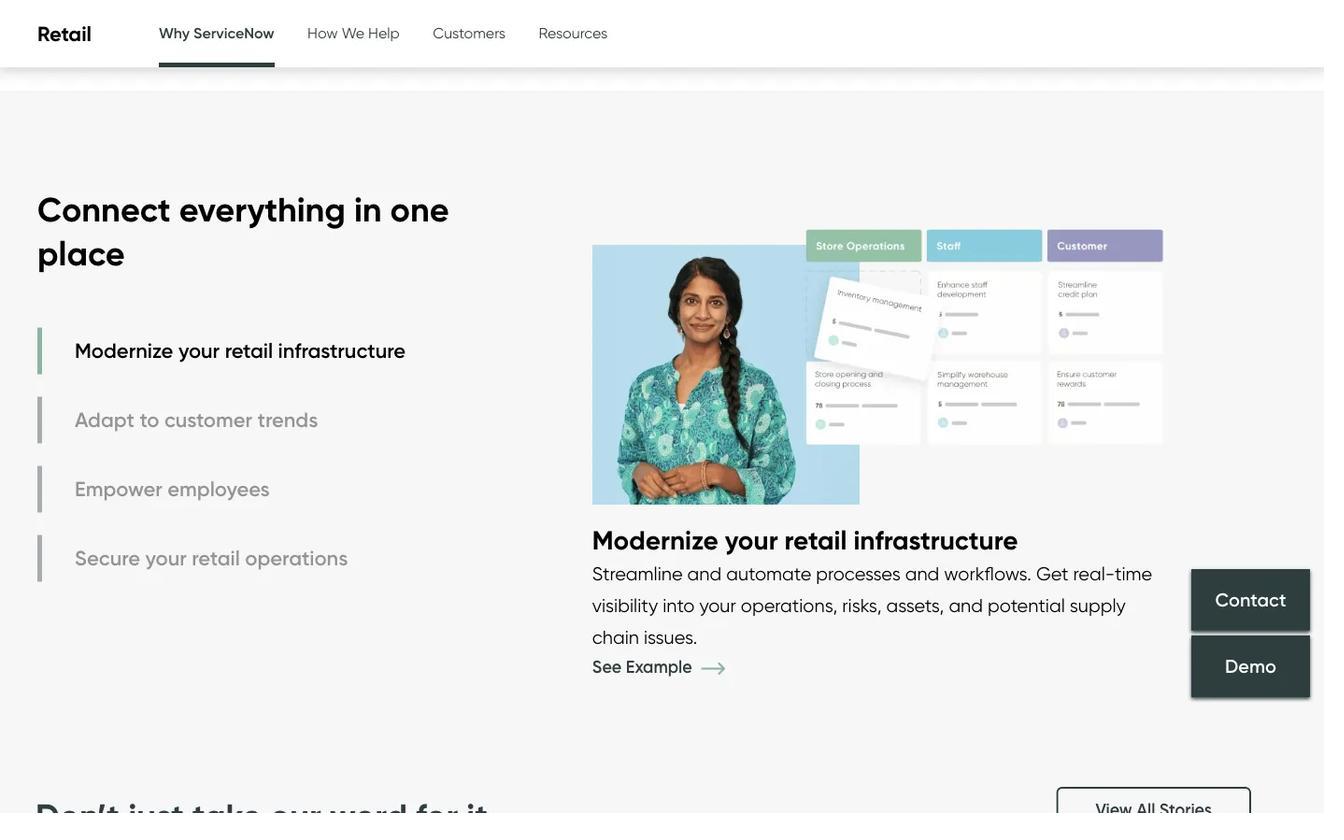 Task type: locate. For each thing, give the bounding box(es) containing it.
secure
[[75, 546, 140, 571]]

0 horizontal spatial modernize
[[75, 338, 173, 364]]

adapt to customer trends
[[75, 408, 318, 433]]

your up automate
[[725, 524, 778, 557]]

customers
[[433, 23, 506, 42]]

why
[[159, 23, 190, 42]]

0 horizontal spatial infrastructure
[[278, 338, 406, 364]]

your
[[178, 338, 220, 364], [725, 524, 778, 557], [145, 546, 187, 571], [699, 594, 736, 617]]

your inside 'link'
[[178, 338, 220, 364]]

modernize up streamline in the bottom of the page
[[592, 524, 718, 557]]

contact link
[[1192, 569, 1310, 631]]

and up assets,
[[905, 563, 940, 585]]

your right the secure
[[145, 546, 187, 571]]

and down workflows.
[[949, 594, 983, 617]]

to
[[140, 408, 159, 433]]

adapt to customer trends link
[[37, 397, 410, 444]]

retail down employees
[[192, 546, 240, 571]]

modernize your retail infrastructure streamline and automate processes and workflows. get real-time visibility into your operations, risks, assets, and potential supply chain issues.
[[592, 524, 1153, 649]]

1 vertical spatial modernize
[[592, 524, 718, 557]]

retail inside modernize your retail infrastructure streamline and automate processes and workflows. get real-time visibility into your operations, risks, assets, and potential supply chain issues.
[[785, 524, 847, 557]]

empower employees link
[[37, 466, 410, 513]]

2 horizontal spatial and
[[949, 594, 983, 617]]

infrastructure inside modernize your retail infrastructure streamline and automate processes and workflows. get real-time visibility into your operations, risks, assets, and potential supply chain issues.
[[854, 524, 1018, 557]]

processes
[[816, 563, 901, 585]]

0 vertical spatial modernize
[[75, 338, 173, 364]]

infrastructure up workflows.
[[854, 524, 1018, 557]]

1 horizontal spatial infrastructure
[[854, 524, 1018, 557]]

adapt
[[75, 408, 134, 433]]

modernize up adapt
[[75, 338, 173, 364]]

retail for modernize your retail infrastructure streamline and automate processes and workflows. get real-time visibility into your operations, risks, assets, and potential supply chain issues.
[[785, 524, 847, 557]]

customers link
[[433, 0, 506, 65]]

modernize inside modernize your retail infrastructure streamline and automate processes and workflows. get real-time visibility into your operations, risks, assets, and potential supply chain issues.
[[592, 524, 718, 557]]

help
[[368, 23, 400, 42]]

resources
[[539, 23, 608, 42]]

infrastructure inside 'link'
[[278, 338, 406, 364]]

secure your retail operations
[[75, 546, 348, 571]]

modernize for modernize your retail infrastructure
[[75, 338, 173, 364]]

streamline
[[592, 563, 683, 585]]

potential
[[988, 594, 1065, 617]]

your right into
[[699, 594, 736, 617]]

1 horizontal spatial modernize
[[592, 524, 718, 557]]

woman in a blouse next to a screen displaying a workflow for retail store operations and customer care. image
[[592, 166, 1163, 524]]

retail inside 'link'
[[225, 338, 273, 364]]

how we help
[[308, 23, 400, 42]]

modernize for modernize your retail infrastructure streamline and automate processes and workflows. get real-time visibility into your operations, risks, assets, and potential supply chain issues.
[[592, 524, 718, 557]]

contact
[[1215, 588, 1286, 611]]

retail
[[37, 21, 92, 46]]

real-
[[1073, 563, 1115, 585]]

infrastructure
[[278, 338, 406, 364], [854, 524, 1018, 557]]

and up into
[[687, 563, 722, 585]]

retail up processes
[[785, 524, 847, 557]]

retail up adapt to customer trends link
[[225, 338, 273, 364]]

issues.
[[644, 626, 698, 649]]

your up adapt to customer trends
[[178, 338, 220, 364]]

everything
[[179, 189, 346, 231]]

resources link
[[539, 0, 608, 65]]

operations
[[245, 546, 348, 571]]

modernize
[[75, 338, 173, 364], [592, 524, 718, 557]]

modernize inside "modernize your retail infrastructure" 'link'
[[75, 338, 173, 364]]

0 vertical spatial infrastructure
[[278, 338, 406, 364]]

how
[[308, 23, 338, 42]]

retail
[[225, 338, 273, 364], [785, 524, 847, 557], [192, 546, 240, 571]]

modernize your retail infrastructure link
[[37, 328, 410, 375]]

retail for modernize your retail infrastructure
[[225, 338, 273, 364]]

and
[[687, 563, 722, 585], [905, 563, 940, 585], [949, 594, 983, 617]]

1 vertical spatial infrastructure
[[854, 524, 1018, 557]]

connect everything in one place
[[37, 189, 449, 274]]

infrastructure up 'trends'
[[278, 338, 406, 364]]

demo
[[1225, 655, 1277, 678]]

your for modernize your retail infrastructure streamline and automate processes and workflows. get real-time visibility into your operations, risks, assets, and potential supply chain issues.
[[725, 524, 778, 557]]



Task type: vqa. For each thing, say whether or not it's contained in the screenshot.
OUR COMMITMENTS link
no



Task type: describe. For each thing, give the bounding box(es) containing it.
operations,
[[741, 594, 838, 617]]

get
[[1036, 563, 1069, 585]]

example
[[626, 657, 692, 678]]

see example link
[[592, 657, 753, 678]]

employees
[[168, 477, 270, 502]]

why servicenow
[[159, 23, 274, 42]]

empower employees
[[75, 477, 270, 502]]

time
[[1115, 563, 1153, 585]]

how we help link
[[308, 0, 400, 65]]

we
[[342, 23, 365, 42]]

1 horizontal spatial and
[[905, 563, 940, 585]]

workflows.
[[944, 563, 1032, 585]]

your for secure your retail operations
[[145, 546, 187, 571]]

in
[[354, 189, 382, 231]]

secure your retail operations link
[[37, 535, 410, 582]]

assets,
[[886, 594, 944, 617]]

empower
[[75, 477, 162, 502]]

customer
[[164, 408, 252, 433]]

infrastructure for modernize your retail infrastructure streamline and automate processes and workflows. get real-time visibility into your operations, risks, assets, and potential supply chain issues.
[[854, 524, 1018, 557]]

one
[[390, 189, 449, 231]]

modernize your retail infrastructure
[[75, 338, 406, 364]]

place
[[37, 233, 125, 274]]

servicenow
[[193, 23, 274, 42]]

why servicenow link
[[159, 0, 274, 70]]

supply
[[1070, 594, 1126, 617]]

infrastructure for modernize your retail infrastructure
[[278, 338, 406, 364]]

demo link
[[1192, 636, 1310, 697]]

connect
[[37, 189, 171, 231]]

see example
[[592, 657, 696, 678]]

risks,
[[842, 594, 882, 617]]

your for modernize your retail infrastructure
[[178, 338, 220, 364]]

visibility
[[592, 594, 658, 617]]

retail for secure your retail operations
[[192, 546, 240, 571]]

into
[[663, 594, 695, 617]]

trends
[[258, 408, 318, 433]]

automate
[[726, 563, 812, 585]]

see
[[592, 657, 622, 678]]

0 horizontal spatial and
[[687, 563, 722, 585]]

chain
[[592, 626, 639, 649]]



